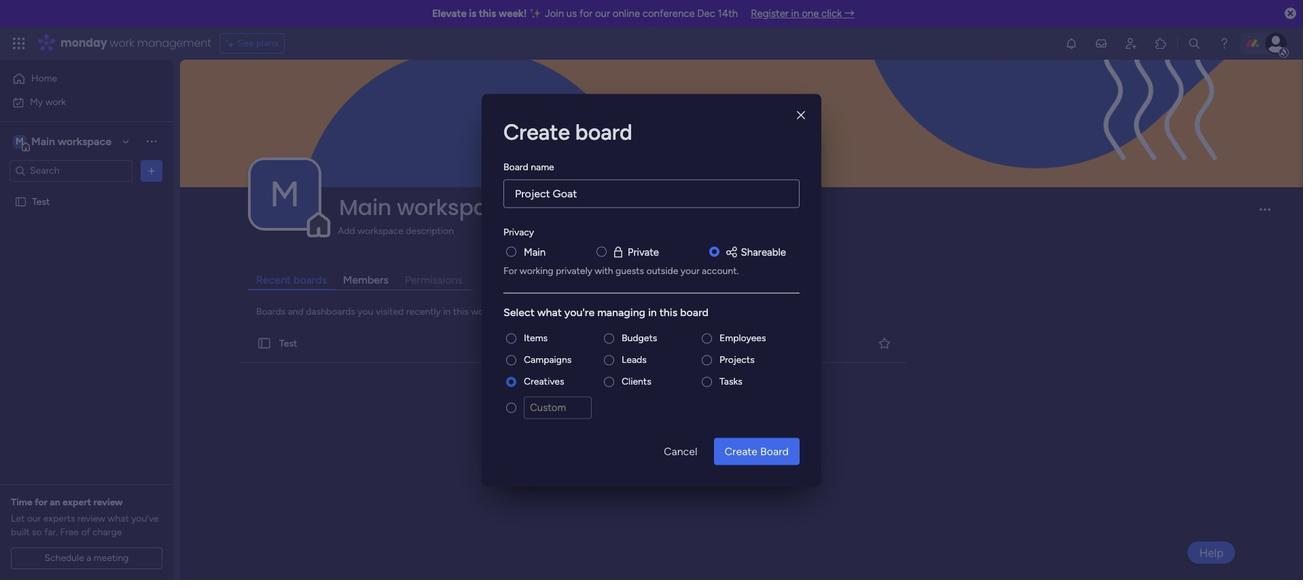 Task type: vqa. For each thing, say whether or not it's contained in the screenshot.
the Select what you're managing in this board heading
yes



Task type: describe. For each thing, give the bounding box(es) containing it.
items
[[524, 333, 548, 344]]

what inside time for an expert review let our experts review what you've built so far. free of charge
[[108, 514, 129, 525]]

join
[[545, 7, 564, 20]]

Main workspace field
[[336, 192, 1248, 223]]

schedule a meeting
[[44, 553, 129, 565]]

brad klo image
[[1265, 33, 1287, 54]]

main button
[[524, 245, 546, 260]]

boards
[[294, 274, 327, 287]]

public board image
[[257, 336, 272, 351]]

workspace right add
[[358, 226, 404, 237]]

time
[[11, 497, 32, 509]]

help image
[[1218, 37, 1231, 50]]

a
[[86, 553, 91, 565]]

tasks
[[720, 376, 743, 388]]

monday
[[60, 35, 107, 51]]

built
[[11, 527, 30, 539]]

0 vertical spatial review
[[93, 497, 123, 509]]

test for public board icon
[[32, 196, 50, 208]]

inbox image
[[1095, 37, 1108, 50]]

select what you're managing in this board
[[504, 306, 709, 319]]

is
[[469, 7, 476, 20]]

recent
[[256, 274, 291, 287]]

select product image
[[12, 37, 26, 50]]

us
[[567, 7, 577, 20]]

help
[[1199, 547, 1224, 560]]

board inside create board button
[[760, 445, 789, 458]]

cancel
[[664, 445, 698, 458]]

workspace down for
[[471, 307, 517, 318]]

online
[[613, 7, 640, 20]]

boards and dashboards you visited recently in this workspace
[[256, 307, 517, 318]]

you're
[[565, 306, 595, 319]]

creatives
[[524, 376, 564, 388]]

add workspace description
[[338, 226, 454, 237]]

close image
[[797, 110, 805, 121]]

permissions
[[405, 274, 463, 287]]

create board button
[[714, 438, 800, 465]]

register in one click →
[[751, 7, 855, 20]]

private button
[[611, 245, 659, 260]]

add to favorites image
[[878, 337, 891, 350]]

campaigns
[[524, 354, 572, 366]]

dashboards
[[306, 307, 355, 318]]

one
[[802, 7, 819, 20]]

elevate
[[432, 7, 467, 20]]

1 vertical spatial main workspace
[[339, 192, 514, 223]]

main inside privacy "element"
[[524, 246, 546, 258]]

with
[[595, 265, 613, 277]]

board inside heading
[[680, 306, 709, 319]]

description
[[406, 226, 454, 237]]

and
[[288, 307, 304, 318]]

notifications image
[[1065, 37, 1078, 50]]

of
[[81, 527, 90, 539]]

what inside heading
[[537, 306, 562, 319]]

budgets
[[622, 333, 657, 344]]

home button
[[8, 68, 146, 90]]

plans
[[256, 37, 279, 49]]

click
[[822, 7, 842, 20]]

create for create board
[[725, 445, 758, 458]]

experts
[[43, 514, 75, 525]]

privacy heading
[[504, 225, 534, 239]]

→
[[845, 7, 855, 20]]

elevate is this week! ✨ join us for our online conference dec 14th
[[432, 7, 738, 20]]

schedule
[[44, 553, 84, 565]]

your
[[681, 265, 700, 277]]

cancel button
[[653, 438, 708, 465]]

boards
[[256, 307, 286, 318]]

leads
[[622, 354, 647, 366]]

test link
[[236, 325, 909, 364]]

recently
[[406, 307, 441, 318]]

managing
[[597, 306, 646, 319]]

create for create board
[[504, 119, 570, 145]]

members
[[343, 274, 389, 287]]

home
[[31, 73, 57, 84]]

board name
[[504, 161, 554, 173]]

public board image
[[14, 195, 27, 208]]

recent boards
[[256, 274, 327, 287]]

board inside heading
[[575, 119, 632, 145]]

test for public board image
[[279, 338, 297, 350]]

meeting
[[94, 553, 129, 565]]

1 horizontal spatial main
[[339, 192, 392, 223]]

for inside time for an expert review let our experts review what you've built so far. free of charge
[[35, 497, 48, 509]]



Task type: locate. For each thing, give the bounding box(es) containing it.
1 horizontal spatial in
[[648, 306, 657, 319]]

monday work management
[[60, 35, 211, 51]]

dec
[[697, 7, 715, 20]]

board
[[575, 119, 632, 145], [680, 306, 709, 319]]

what up charge
[[108, 514, 129, 525]]

0 horizontal spatial create
[[504, 119, 570, 145]]

1 vertical spatial our
[[27, 514, 41, 525]]

0 vertical spatial what
[[537, 306, 562, 319]]

main workspace
[[31, 135, 111, 148], [339, 192, 514, 223]]

this
[[479, 7, 496, 20], [660, 306, 678, 319], [453, 307, 469, 318]]

1 horizontal spatial what
[[537, 306, 562, 319]]

review up of
[[77, 514, 105, 525]]

in right recently at the bottom of the page
[[443, 307, 451, 318]]

week!
[[499, 7, 527, 20]]

for
[[504, 265, 517, 277]]

1 vertical spatial create
[[725, 445, 758, 458]]

my
[[30, 96, 43, 108]]

invite members image
[[1125, 37, 1138, 50]]

test right public board image
[[279, 338, 297, 350]]

main inside workspace selection element
[[31, 135, 55, 148]]

our left "online"
[[595, 7, 610, 20]]

this inside select what you're managing in this board heading
[[660, 306, 678, 319]]

for left an
[[35, 497, 48, 509]]

0 horizontal spatial board
[[575, 119, 632, 145]]

create up name
[[504, 119, 570, 145]]

14th
[[718, 7, 738, 20]]

1 vertical spatial for
[[35, 497, 48, 509]]

1 horizontal spatial create
[[725, 445, 758, 458]]

our up so
[[27, 514, 41, 525]]

search everything image
[[1188, 37, 1201, 50]]

in inside select what you're managing in this board heading
[[648, 306, 657, 319]]

management
[[137, 35, 211, 51]]

account.
[[702, 265, 739, 277]]

test inside list box
[[32, 196, 50, 208]]

1 horizontal spatial our
[[595, 7, 610, 20]]

main up add
[[339, 192, 392, 223]]

✨
[[529, 7, 542, 20]]

select what you're managing in this board option group
[[504, 332, 800, 427]]

0 vertical spatial main
[[31, 135, 55, 148]]

projects
[[720, 354, 755, 366]]

main
[[31, 135, 55, 148], [339, 192, 392, 223], [524, 246, 546, 258]]

0 horizontal spatial what
[[108, 514, 129, 525]]

1 vertical spatial main
[[339, 192, 392, 223]]

working
[[520, 265, 554, 277]]

this down outside
[[660, 306, 678, 319]]

1 horizontal spatial main workspace
[[339, 192, 514, 223]]

Board name field
[[504, 179, 800, 208]]

for working privately with guests outside your account.
[[504, 265, 739, 277]]

m
[[16, 136, 24, 147]]

main workspace inside workspace selection element
[[31, 135, 111, 148]]

0 vertical spatial board
[[504, 161, 528, 173]]

main workspace up the description
[[339, 192, 514, 223]]

0 vertical spatial create
[[504, 119, 570, 145]]

you've
[[131, 514, 159, 525]]

what
[[537, 306, 562, 319], [108, 514, 129, 525]]

an
[[50, 497, 60, 509]]

this right is
[[479, 7, 496, 20]]

let
[[11, 514, 25, 525]]

Search in workspace field
[[29, 163, 113, 179]]

board name heading
[[504, 160, 554, 174]]

far.
[[44, 527, 58, 539]]

select
[[504, 306, 535, 319]]

2 horizontal spatial this
[[660, 306, 678, 319]]

main up working
[[524, 246, 546, 258]]

0 horizontal spatial for
[[35, 497, 48, 509]]

1 horizontal spatial this
[[479, 7, 496, 20]]

0 vertical spatial work
[[110, 35, 134, 51]]

help button
[[1188, 542, 1235, 565]]

my work
[[30, 96, 66, 108]]

test inside "link"
[[279, 338, 297, 350]]

create right cancel
[[725, 445, 758, 458]]

visited
[[376, 307, 404, 318]]

0 horizontal spatial this
[[453, 307, 469, 318]]

1 horizontal spatial test
[[279, 338, 297, 350]]

1 vertical spatial work
[[45, 96, 66, 108]]

private
[[628, 246, 659, 258]]

register
[[751, 7, 789, 20]]

workspace up the description
[[397, 192, 514, 223]]

0 vertical spatial for
[[580, 7, 593, 20]]

see
[[238, 37, 254, 49]]

main workspace up search in workspace field
[[31, 135, 111, 148]]

create board
[[725, 445, 789, 458]]

2 vertical spatial main
[[524, 246, 546, 258]]

1 vertical spatial what
[[108, 514, 129, 525]]

1 vertical spatial review
[[77, 514, 105, 525]]

workspace selection element
[[13, 134, 113, 151]]

shareable
[[741, 246, 786, 258]]

0 horizontal spatial test
[[32, 196, 50, 208]]

2 horizontal spatial in
[[791, 7, 799, 20]]

0 horizontal spatial main
[[31, 135, 55, 148]]

in
[[791, 7, 799, 20], [648, 306, 657, 319], [443, 307, 451, 318]]

shareable button
[[725, 245, 786, 260]]

see plans button
[[219, 33, 285, 54]]

outside
[[647, 265, 678, 277]]

1 vertical spatial test
[[279, 338, 297, 350]]

1 horizontal spatial for
[[580, 7, 593, 20]]

1 vertical spatial board
[[760, 445, 789, 458]]

our inside time for an expert review let our experts review what you've built so far. free of charge
[[27, 514, 41, 525]]

privacy element
[[504, 245, 800, 278]]

board
[[504, 161, 528, 173], [760, 445, 789, 458]]

you
[[358, 307, 373, 318]]

privately
[[556, 265, 592, 277]]

workspace image
[[13, 134, 27, 149]]

expert
[[63, 497, 91, 509]]

0 horizontal spatial work
[[45, 96, 66, 108]]

work for my
[[45, 96, 66, 108]]

0 horizontal spatial in
[[443, 307, 451, 318]]

add
[[338, 226, 355, 237]]

apps image
[[1155, 37, 1168, 50]]

this right recently at the bottom of the page
[[453, 307, 469, 318]]

create inside heading
[[504, 119, 570, 145]]

0 vertical spatial board
[[575, 119, 632, 145]]

review up charge
[[93, 497, 123, 509]]

0 vertical spatial test
[[32, 196, 50, 208]]

create inside button
[[725, 445, 758, 458]]

free
[[60, 527, 79, 539]]

select what you're managing in this board heading
[[504, 305, 800, 321]]

test right public board icon
[[32, 196, 50, 208]]

schedule a meeting button
[[11, 548, 162, 570]]

workspace up search in workspace field
[[58, 135, 111, 148]]

0 vertical spatial our
[[595, 7, 610, 20]]

so
[[32, 527, 42, 539]]

register in one click → link
[[751, 7, 855, 20]]

board inside board name heading
[[504, 161, 528, 173]]

in left one
[[791, 7, 799, 20]]

create board heading
[[504, 116, 800, 148]]

2 horizontal spatial main
[[524, 246, 546, 258]]

workspace
[[58, 135, 111, 148], [397, 192, 514, 223], [358, 226, 404, 237], [471, 307, 517, 318]]

test
[[32, 196, 50, 208], [279, 338, 297, 350]]

conference
[[643, 7, 695, 20]]

work right the monday on the left of page
[[110, 35, 134, 51]]

0 horizontal spatial board
[[504, 161, 528, 173]]

0 horizontal spatial our
[[27, 514, 41, 525]]

create
[[504, 119, 570, 145], [725, 445, 758, 458]]

review
[[93, 497, 123, 509], [77, 514, 105, 525]]

work for monday
[[110, 35, 134, 51]]

0 vertical spatial main workspace
[[31, 135, 111, 148]]

clients
[[622, 376, 651, 388]]

1 horizontal spatial work
[[110, 35, 134, 51]]

guests
[[616, 265, 644, 277]]

privacy
[[504, 226, 534, 238]]

for
[[580, 7, 593, 20], [35, 497, 48, 509]]

1 horizontal spatial board
[[760, 445, 789, 458]]

main right workspace icon
[[31, 135, 55, 148]]

what up the items
[[537, 306, 562, 319]]

my work button
[[8, 91, 146, 113]]

employees
[[720, 333, 766, 344]]

for right us
[[580, 7, 593, 20]]

name
[[531, 161, 554, 173]]

option
[[0, 190, 173, 192]]

time for an expert review let our experts review what you've built so far. free of charge
[[11, 497, 159, 539]]

see plans
[[238, 37, 279, 49]]

in up budgets
[[648, 306, 657, 319]]

1 vertical spatial board
[[680, 306, 709, 319]]

work inside button
[[45, 96, 66, 108]]

1 horizontal spatial board
[[680, 306, 709, 319]]

work right my
[[45, 96, 66, 108]]

Custom field
[[524, 397, 592, 419]]

0 horizontal spatial main workspace
[[31, 135, 111, 148]]

test list box
[[0, 188, 173, 397]]

charge
[[93, 527, 122, 539]]

create board
[[504, 119, 632, 145]]



